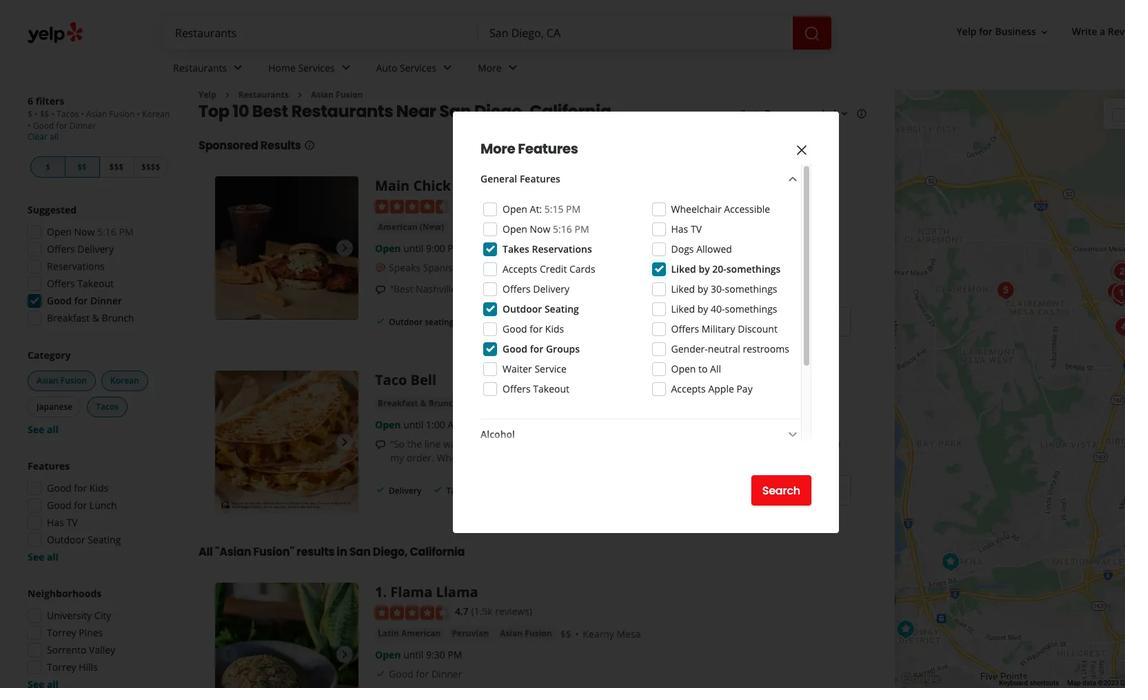 Task type: vqa. For each thing, say whether or not it's contained in the screenshot.
Jiffy Lube icon
no



Task type: describe. For each thing, give the bounding box(es) containing it.
general features
[[481, 172, 560, 185]]

open up takes
[[503, 223, 527, 236]]

more
[[671, 283, 697, 296]]

1 horizontal spatial asian fusion button
[[497, 627, 555, 641]]

california for top 10 best restaurants near san diego, california
[[530, 100, 611, 123]]

0 horizontal spatial good for kids
[[47, 482, 108, 495]]

9:00
[[426, 242, 445, 255]]

chick
[[413, 177, 451, 195]]

diego, for in
[[373, 545, 408, 561]]

1 vertical spatial 1
[[375, 584, 383, 602]]

food
[[607, 452, 628, 465]]

locally
[[489, 261, 520, 274]]

1 vertical spatial asian fusion link
[[497, 627, 555, 641]]

torrey hills
[[47, 661, 98, 674]]

by for 40-
[[698, 303, 708, 316]]

16 checkmark v2 image for takeout
[[433, 485, 444, 496]]

open up "so
[[375, 419, 401, 432]]

0 vertical spatial in
[[496, 283, 504, 296]]

open up 16 speaks spanish v2 image
[[375, 242, 401, 255]]

more features
[[481, 139, 578, 159]]

restaurants link down home
[[238, 89, 289, 101]]

see all button for category
[[28, 423, 59, 436]]

(232 reviews)
[[471, 199, 530, 212]]

breakfast inside breakfast & brunch button
[[378, 398, 418, 410]]

& inside group
[[92, 312, 99, 325]]

gender-neutral restrooms
[[671, 343, 789, 356]]

seating inside more features dialog
[[545, 303, 579, 316]]

1 vertical spatial tv
[[66, 516, 78, 530]]

24 chevron down v2 image for restaurants
[[230, 60, 246, 76]]

neutral
[[708, 343, 740, 356]]

bell
[[411, 371, 436, 390]]

0 horizontal spatial seating
[[88, 534, 121, 547]]

revi
[[1108, 25, 1125, 38]]

outdoor inside more features dialog
[[503, 303, 542, 316]]

keyboard
[[999, 680, 1028, 688]]

kearny mesa
[[583, 628, 641, 641]]

"best
[[390, 283, 413, 296]]

flama llama link
[[391, 584, 478, 602]]

all "asian fusion" results in san diego, california
[[199, 545, 465, 561]]

16 chevron down v2 image
[[1039, 27, 1050, 38]]

1 vertical spatial outdoor seating
[[47, 534, 121, 547]]

user actions element
[[946, 19, 1125, 47]]

top 10 best restaurants near san diego, california
[[199, 100, 611, 123]]

all for category
[[47, 423, 59, 436]]

0 vertical spatial &
[[555, 261, 563, 274]]

flama llama image inside map region
[[1108, 280, 1125, 308]]

1 horizontal spatial outdoor
[[389, 316, 423, 328]]

next image for open until 9:00 pm
[[336, 240, 353, 257]]

somethings for 40-
[[725, 303, 777, 316]]

"best nashville chicken in the west. combo 1 (drink excluded)" more
[[390, 283, 697, 296]]

open down latin
[[375, 649, 401, 662]]

pines
[[79, 627, 103, 640]]

16 checkmark v2 image for good for dinner
[[375, 669, 386, 680]]

2 vertical spatial features
[[28, 460, 70, 473]]

taco bell image
[[215, 371, 359, 515]]

second
[[720, 438, 752, 451]]

0 vertical spatial reviews)
[[493, 199, 530, 212]]

open until 9:00 pm
[[375, 242, 462, 255]]

chicken shop link
[[452, 221, 513, 234]]

open to all
[[671, 363, 721, 376]]

$$ inside button
[[77, 161, 87, 173]]

group containing suggested
[[23, 203, 171, 330]]

1 vertical spatial all
[[199, 545, 213, 561]]

near
[[396, 100, 436, 123]]

2 horizontal spatial restaurants
[[291, 100, 393, 123]]

nashville
[[416, 283, 457, 296]]

1 horizontal spatial restaurants
[[238, 89, 289, 101]]

suggested
[[28, 203, 77, 217]]

restaurants link up top
[[162, 50, 257, 90]]

i…"
[[756, 452, 770, 465]]

2 vertical spatial dinner
[[432, 668, 462, 681]]

see for features
[[28, 551, 44, 564]]

has inside more features dialog
[[671, 223, 688, 236]]

get directions
[[762, 483, 838, 499]]

16 chevron right v2 image
[[222, 90, 233, 101]]

3 slideshow element from the top
[[215, 584, 359, 689]]

2 horizontal spatial a
[[1100, 25, 1106, 38]]

1 vertical spatial has
[[47, 516, 64, 530]]

0 horizontal spatial 5:16
[[97, 225, 116, 239]]

0 horizontal spatial 16 info v2 image
[[304, 140, 315, 151]]

order
[[807, 314, 838, 330]]

1 horizontal spatial got
[[514, 438, 529, 451]]

good down open until 9:30 pm
[[389, 668, 414, 681]]

slideshow element for taco
[[215, 371, 359, 515]]

operated
[[565, 261, 606, 274]]

open down suggested
[[47, 225, 72, 239]]

taco bell image
[[892, 616, 920, 644]]

2 horizontal spatial asian fusion
[[500, 628, 552, 640]]

1 vertical spatial reviews)
[[495, 606, 532, 619]]

offers delivery inside group
[[47, 243, 114, 256]]

accepts for accepts credit cards
[[503, 263, 537, 276]]

24 chevron down v2 image for more
[[505, 60, 521, 76]]

all inside more features dialog
[[710, 363, 721, 376]]

24 chevron down v2 image for home services
[[338, 60, 354, 76]]

torrey for torrey pines
[[47, 627, 76, 640]]

took
[[663, 438, 683, 451]]

university
[[47, 610, 92, 623]]

0 horizontal spatial offers takeout
[[47, 277, 114, 290]]

liked by 40-somethings
[[671, 303, 777, 316]]

0 vertical spatial 16 info v2 image
[[857, 108, 868, 119]]

main
[[375, 177, 410, 195]]

3 until from the top
[[403, 649, 424, 662]]

latin american link
[[375, 627, 444, 641]]

pm for reservations
[[119, 225, 133, 239]]

0 horizontal spatial breakfast
[[47, 312, 90, 325]]

sandwiches
[[522, 221, 570, 233]]

for inside 6 filters $ • $$ • tacos • asian fusion • korean • good for dinner clear all
[[56, 120, 67, 132]]

1 vertical spatial in
[[337, 545, 347, 561]]

main chick hot chicken image
[[937, 549, 964, 576]]

1 horizontal spatial and
[[554, 452, 572, 465]]

waiter
[[503, 363, 532, 376]]

pm for "best nashville chicken in the west. combo 1 (drink excluded)"
[[448, 242, 462, 255]]

brunch inside breakfast & brunch button
[[429, 398, 459, 410]]

taco bell link
[[375, 371, 436, 390]]

songhak korean bbq - san diego image
[[1109, 259, 1125, 286]]

see for category
[[28, 423, 44, 436]]

by for 20-
[[699, 263, 710, 276]]

30-
[[711, 283, 725, 296]]

window
[[517, 452, 552, 465]]

tacos inside 6 filters $ • $$ • tacos • asian fusion • korean • good for dinner clear all
[[57, 108, 79, 120]]

sandwiches link
[[519, 221, 573, 234]]

$ inside 6 filters $ • $$ • tacos • asian fusion • korean • good for dinner clear all
[[28, 108, 32, 120]]

directions
[[784, 483, 838, 499]]

woomiok image
[[1110, 314, 1125, 341]]

diego, for near
[[474, 100, 526, 123]]

chicken inside "button"
[[455, 221, 488, 233]]

few
[[639, 452, 655, 465]]

apple
[[708, 383, 734, 396]]

1 vertical spatial a
[[712, 438, 718, 451]]

general
[[481, 172, 517, 185]]

search button
[[751, 476, 812, 506]]

0 horizontal spatial a
[[631, 452, 636, 465]]

discount
[[738, 323, 778, 336]]

taco
[[375, 371, 407, 390]]

home
[[268, 61, 296, 74]]

group containing category
[[25, 349, 171, 437]]

asian inside 6 filters $ • $$ • tacos • asian fusion • korean • good for dinner clear all
[[86, 108, 107, 120]]

restrooms
[[743, 343, 789, 356]]

good for kids inside more features dialog
[[503, 323, 564, 336]]

answer
[[767, 438, 799, 451]]

breakfast & brunch link
[[375, 397, 461, 411]]

16 checkmark v2 image for takeout
[[522, 316, 533, 327]]

fusion up japanese
[[61, 375, 87, 387]]

tv inside more features dialog
[[691, 223, 702, 236]]

seating
[[425, 316, 454, 328]]

$$$$
[[141, 161, 160, 173]]

to up window
[[531, 438, 541, 451]]

good up good for groups
[[503, 323, 527, 336]]

peruvian
[[452, 628, 489, 640]]

& inside button
[[420, 398, 426, 410]]

reservations inside group
[[47, 260, 105, 273]]

pm left vista
[[575, 223, 589, 236]]

short
[[463, 438, 487, 451]]

0 horizontal spatial brunch
[[102, 312, 134, 325]]

am
[[448, 419, 463, 432]]

see all for features
[[28, 551, 59, 564]]

good up waiter
[[503, 343, 527, 356]]

until for bell
[[403, 419, 424, 432]]

0 vertical spatial i
[[509, 438, 512, 451]]

to up i…"
[[755, 438, 764, 451]]

by for 30-
[[698, 283, 708, 296]]

features for more features
[[518, 139, 578, 159]]

0 vertical spatial asian fusion
[[311, 89, 363, 101]]

california for all "asian fusion" results in san diego, california
[[410, 545, 465, 561]]

linda vista
[[578, 221, 627, 234]]

4.7
[[455, 606, 469, 619]]

5:15
[[545, 203, 564, 216]]

cross street image
[[1107, 284, 1125, 312]]

good up category on the left of the page
[[47, 294, 72, 308]]

services for home services
[[298, 61, 335, 74]]

dogs allowed
[[671, 243, 732, 256]]

start order
[[779, 314, 838, 330]]

llama
[[436, 584, 478, 602]]

$$$$ button
[[133, 157, 168, 178]]

american inside 'american (new)' "button"
[[378, 221, 418, 233]]

"asian
[[215, 545, 251, 561]]

next image for open until 9:30 pm
[[336, 647, 353, 663]]

steamy piggy image
[[1109, 259, 1125, 286]]

lunch
[[90, 499, 117, 512]]

pm right the '9:30'
[[448, 649, 462, 662]]

american (new) button
[[375, 221, 447, 234]]

for inside button
[[979, 25, 993, 38]]

2 vertical spatial $$
[[560, 628, 571, 641]]

services for auto services
[[400, 61, 437, 74]]

liked for liked by 30-somethings
[[671, 283, 695, 296]]

$ button
[[30, 157, 65, 178]]

1 vertical spatial kids
[[90, 482, 108, 495]]

accepts apple pay
[[671, 383, 753, 396]]

reservations inside more features dialog
[[532, 243, 592, 256]]

shop
[[490, 221, 511, 233]]

pm for takes reservations
[[566, 203, 581, 216]]

liked for liked by 40-somethings
[[671, 303, 695, 316]]

0 horizontal spatial and
[[489, 438, 507, 451]]

accepts for accepts apple pay
[[671, 383, 706, 396]]

0 horizontal spatial flama llama image
[[215, 584, 359, 689]]

west.
[[524, 283, 547, 296]]

16 checkmark v2 image for delivery
[[375, 485, 386, 496]]

2 horizontal spatial got
[[574, 452, 589, 465]]

4.7 star rating image
[[375, 607, 450, 620]]

to inside more features dialog
[[699, 363, 708, 376]]

spanish
[[423, 261, 459, 274]]

1 vertical spatial has tv
[[47, 516, 78, 530]]

yelp for yelp for business
[[957, 25, 977, 38]]

kearny
[[583, 628, 614, 641]]

category
[[28, 349, 71, 362]]

fusion right 16 chevron right v2 icon
[[336, 89, 363, 101]]

open left at:
[[503, 203, 527, 216]]

peruvian link
[[449, 627, 492, 641]]

1 horizontal spatial good for dinner
[[389, 668, 462, 681]]

4.7 (1.5k reviews)
[[455, 606, 532, 619]]

20-
[[712, 263, 727, 276]]

them
[[686, 438, 710, 451]]

dinner inside group
[[90, 294, 122, 308]]

more for more features
[[481, 139, 515, 159]]

more for more
[[478, 61, 502, 74]]

1 horizontal spatial 1
[[585, 283, 590, 296]]

fusion down 4.7 (1.5k reviews)
[[525, 628, 552, 640]]



Task type: locate. For each thing, give the bounding box(es) containing it.
sandwiches button
[[519, 221, 573, 234]]

0 vertical spatial chicken
[[483, 177, 538, 195]]

valley
[[89, 644, 115, 657]]

0 horizontal spatial 16 checkmark v2 image
[[375, 485, 386, 496]]

1 liked from the top
[[671, 263, 696, 276]]

torrey
[[47, 627, 76, 640], [47, 661, 76, 674]]

16 info v2 image
[[857, 108, 868, 119], [304, 140, 315, 151]]

16 checkmark v2 image down 16 speech v2 icon
[[375, 485, 386, 496]]

asian down 4.7 (1.5k reviews)
[[500, 628, 523, 640]]

auto services link
[[365, 50, 467, 90]]

16 checkmark v2 image
[[375, 485, 386, 496], [433, 485, 444, 496]]

see all button up neighborhoods
[[28, 551, 59, 564]]

breakfast & brunch button
[[375, 397, 461, 411]]

2 previous image from the top
[[221, 435, 237, 451]]

at:
[[530, 203, 542, 216]]

group containing neighborhoods
[[23, 587, 171, 689]]

top
[[199, 100, 229, 123]]

1 vertical spatial somethings
[[725, 283, 777, 296]]

1 slideshow element from the top
[[215, 177, 359, 320]]

24 chevron down v2 image
[[230, 60, 246, 76], [338, 60, 354, 76], [439, 60, 456, 76], [505, 60, 521, 76], [785, 427, 801, 444]]

open down gender-
[[671, 363, 696, 376]]

the left the west.
[[506, 283, 521, 296]]

order.
[[407, 452, 434, 465]]

0 vertical spatial kids
[[545, 323, 564, 336]]

asian fusion down 4.7 (1.5k reviews)
[[500, 628, 552, 640]]

offers delivery down owned
[[503, 283, 570, 296]]

24 chevron down v2 image for alcohol
[[785, 427, 801, 444]]

tacos inside tacos button
[[96, 401, 119, 413]]

offers delivery down suggested
[[47, 243, 114, 256]]

somethings down liked by 20-somethings
[[725, 283, 777, 296]]

24 chevron down v2 image inside the restaurants link
[[230, 60, 246, 76]]

features up good for lunch
[[28, 460, 70, 473]]

16 speech v2 image
[[375, 285, 386, 296]]

reservations up credit
[[532, 243, 592, 256]]

business categories element
[[162, 50, 1125, 90]]

breakfast up category on the left of the page
[[47, 312, 90, 325]]

0 vertical spatial torrey
[[47, 627, 76, 640]]

see all down japanese button
[[28, 423, 59, 436]]

i down 'short'
[[465, 452, 468, 465]]

alcohol
[[481, 428, 515, 441]]

restaurants inside business categories element
[[173, 61, 227, 74]]

previous image
[[221, 240, 237, 257], [221, 435, 237, 451]]

group containing features
[[23, 460, 171, 565]]

1 horizontal spatial 16 info v2 image
[[857, 108, 868, 119]]

data
[[1083, 680, 1096, 688]]

now inside more features dialog
[[530, 223, 551, 236]]

open now 5:16 pm
[[503, 223, 589, 236], [47, 225, 133, 239]]

and left take
[[802, 438, 819, 451]]

4.3 star rating image
[[375, 200, 450, 214]]

all for features
[[47, 551, 59, 564]]

liked by 30-somethings
[[671, 283, 777, 296]]

0 vertical spatial asian fusion link
[[311, 89, 363, 101]]

main chick hot chicken
[[375, 177, 538, 195]]

map region
[[754, 25, 1125, 689]]

breakfast & brunch up open until 1:00 am
[[378, 398, 459, 410]]

1 horizontal spatial brunch
[[429, 398, 459, 410]]

0 vertical spatial diego,
[[474, 100, 526, 123]]

40-
[[711, 303, 725, 316]]

1 horizontal spatial breakfast & brunch
[[378, 398, 459, 410]]

1 vertical spatial flama llama image
[[215, 584, 359, 689]]

american down 4.3 star rating image
[[378, 221, 418, 233]]

see up neighborhoods
[[28, 551, 44, 564]]

2 see all from the top
[[28, 551, 59, 564]]

yelp left 16 chevron right v2 image
[[199, 89, 216, 101]]

pm down $$$ on the top left of page
[[119, 225, 133, 239]]

yelp for yelp link
[[199, 89, 216, 101]]

good
[[33, 120, 54, 132], [47, 294, 72, 308], [503, 323, 527, 336], [503, 343, 527, 356], [47, 482, 71, 495], [47, 499, 71, 512], [389, 668, 414, 681]]

1 horizontal spatial tv
[[691, 223, 702, 236]]

peruvian button
[[449, 627, 492, 641]]

main chick hot chicken image
[[215, 177, 359, 320]]

to down "alcohol"
[[488, 452, 497, 465]]

1 vertical spatial american
[[401, 628, 441, 640]]

1 horizontal spatial flama llama image
[[1108, 280, 1125, 308]]

outdoor
[[503, 303, 542, 316], [389, 316, 423, 328], [47, 534, 85, 547]]

good for kids
[[503, 323, 564, 336], [47, 482, 108, 495]]

0 vertical spatial reservations
[[532, 243, 592, 256]]

results
[[260, 138, 301, 154]]

1 until from the top
[[403, 242, 424, 255]]

yelp link
[[199, 89, 216, 101]]

5:16 inside more features dialog
[[553, 223, 572, 236]]

1 vertical spatial korean
[[110, 375, 139, 387]]

california up flama llama link at the bottom
[[410, 545, 465, 561]]

"so the line was short and i got to the speaker really quick. it took them a second to answer and take my order. when i got to the window and got my food a few things were wrong so i…"
[[390, 438, 841, 465]]

$$ down filters
[[40, 108, 49, 120]]

yelp left business
[[957, 25, 977, 38]]

shortcuts
[[1030, 680, 1059, 688]]

good for kids up good for groups
[[503, 323, 564, 336]]

1 vertical spatial california
[[410, 545, 465, 561]]

open now 5:16 pm down suggested
[[47, 225, 133, 239]]

1 see from the top
[[28, 423, 44, 436]]

get directions link
[[749, 476, 851, 506]]

2 services from the left
[[400, 61, 437, 74]]

diego,
[[474, 100, 526, 123], [373, 545, 408, 561]]

by left 20-
[[699, 263, 710, 276]]

a right 'them'
[[712, 438, 718, 451]]

16 checkmark v2 image
[[375, 316, 386, 327], [522, 316, 533, 327], [375, 669, 386, 680]]

dinner inside 6 filters $ • $$ • tacos • asian fusion • korean • good for dinner clear all
[[69, 120, 96, 132]]

outdoor seating down good for lunch
[[47, 534, 121, 547]]

features for general features
[[520, 172, 560, 185]]

next image
[[336, 435, 353, 451]]

pm
[[566, 203, 581, 216], [575, 223, 589, 236], [119, 225, 133, 239], [448, 242, 462, 255], [448, 649, 462, 662]]

delivery inside more features dialog
[[533, 283, 570, 296]]

16 checkmark v2 image down latin
[[375, 669, 386, 680]]

good down filters
[[33, 120, 54, 132]]

breakfast & brunch inside button
[[378, 398, 459, 410]]

see all button down japanese button
[[28, 423, 59, 436]]

16 chevron right v2 image
[[294, 90, 305, 101]]

offers military discount
[[671, 323, 778, 336]]

keyboard shortcuts
[[999, 680, 1059, 688]]

5:16 down $$$ on the top left of page
[[97, 225, 116, 239]]

somethings for 30-
[[725, 283, 777, 296]]

0 vertical spatial all
[[50, 131, 58, 143]]

0 vertical spatial 1
[[585, 283, 590, 296]]

seating down lunch
[[88, 534, 121, 547]]

outdoor seating inside more features dialog
[[503, 303, 579, 316]]

slideshow element for main
[[215, 177, 359, 320]]

seating down combo
[[545, 303, 579, 316]]

gender-
[[671, 343, 708, 356]]

results
[[296, 545, 335, 561]]

good for dinner
[[47, 294, 122, 308], [389, 668, 462, 681]]

liked down more
[[671, 303, 695, 316]]

2 16 checkmark v2 image from the left
[[433, 485, 444, 496]]

1 horizontal spatial diego,
[[474, 100, 526, 123]]

0 horizontal spatial services
[[298, 61, 335, 74]]

korean button
[[101, 371, 148, 392]]

1 my from the left
[[390, 452, 404, 465]]

waiter service
[[503, 363, 567, 376]]

previous image for main chick hot chicken
[[221, 240, 237, 257]]

0 vertical spatial accepts
[[503, 263, 537, 276]]

features up general features at the left top of page
[[518, 139, 578, 159]]

open now 5:16 pm inside more features dialog
[[503, 223, 589, 236]]

more features dialog
[[0, 0, 1125, 689]]

jomaru korean hot pot image
[[1109, 259, 1125, 286]]

good for kids up good for lunch
[[47, 482, 108, 495]]

when
[[437, 452, 463, 465]]

has down good for lunch
[[47, 516, 64, 530]]

restaurants down the home services link
[[291, 100, 393, 123]]

yelp for business
[[957, 25, 1036, 38]]

1 horizontal spatial open now 5:16 pm
[[503, 223, 589, 236]]

previous image
[[221, 647, 237, 663]]

outdoor down good for lunch
[[47, 534, 85, 547]]

liked
[[671, 263, 696, 276], [671, 283, 695, 296], [671, 303, 695, 316]]

wrong
[[712, 452, 741, 465]]

services up 16 chevron right v2 icon
[[298, 61, 335, 74]]

chicken up (232 reviews) at the top left of the page
[[483, 177, 538, 195]]

0 vertical spatial see all
[[28, 423, 59, 436]]

open at: 5:15 pm
[[503, 203, 581, 216]]

1 horizontal spatial in
[[496, 283, 504, 296]]

search image
[[804, 25, 821, 42]]

fusion inside 6 filters $ • $$ • tacos • asian fusion • korean • good for dinner clear all
[[109, 108, 135, 120]]

all right clear
[[50, 131, 58, 143]]

google image
[[899, 671, 944, 689]]

accepts down "open to all"
[[671, 383, 706, 396]]

somethings
[[727, 263, 781, 276], [725, 283, 777, 296], [725, 303, 777, 316]]

restaurants link
[[162, 50, 257, 90], [238, 89, 289, 101]]

latin american
[[378, 628, 441, 640]]

good inside 6 filters $ • $$ • tacos • asian fusion • korean • good for dinner clear all
[[33, 120, 54, 132]]

1 vertical spatial $$
[[77, 161, 87, 173]]

features inside general features dropdown button
[[520, 172, 560, 185]]

1:00
[[426, 419, 445, 432]]

0 vertical spatial previous image
[[221, 240, 237, 257]]

diego, down more link
[[474, 100, 526, 123]]

all down japanese button
[[47, 423, 59, 436]]

next image
[[336, 240, 353, 257], [336, 647, 353, 663]]

now
[[530, 223, 551, 236], [74, 225, 95, 239]]

the up window
[[543, 438, 558, 451]]

0 horizontal spatial i
[[465, 452, 468, 465]]

outdoor seating
[[503, 303, 579, 316], [47, 534, 121, 547]]

2 slideshow element from the top
[[215, 371, 359, 515]]

yelp inside "yelp for business" button
[[957, 25, 977, 38]]

has tv up dogs
[[671, 223, 702, 236]]

2 liked from the top
[[671, 283, 695, 296]]

liked left 30-
[[671, 283, 695, 296]]

features up open at: 5:15 pm
[[520, 172, 560, 185]]

asian right 16 chevron right v2 icon
[[311, 89, 334, 101]]

really
[[599, 438, 623, 451]]

takeout inside more features dialog
[[533, 383, 570, 396]]

1 horizontal spatial now
[[530, 223, 551, 236]]

american (new)
[[378, 221, 444, 233]]

brunch up korean button
[[102, 312, 134, 325]]

0 vertical spatial $$
[[40, 108, 49, 120]]

1 see all button from the top
[[28, 423, 59, 436]]

16 checkmark v2 image for outdoor seating
[[375, 316, 386, 327]]

0 horizontal spatial has tv
[[47, 516, 78, 530]]

24 chevron down v2 image for auto services
[[439, 60, 456, 76]]

takeout
[[77, 277, 114, 290], [536, 316, 569, 328], [533, 383, 570, 396], [446, 485, 479, 497]]

2 next image from the top
[[336, 647, 353, 663]]

2 my from the left
[[591, 452, 605, 465]]

1 vertical spatial until
[[403, 419, 424, 432]]

1 see all from the top
[[28, 423, 59, 436]]

got down speaker
[[574, 452, 589, 465]]

more inside business categories element
[[478, 61, 502, 74]]

group
[[23, 203, 171, 330], [25, 349, 171, 437], [23, 460, 171, 565], [23, 587, 171, 689]]

san for in
[[349, 545, 371, 561]]

pelicana chicken image
[[1102, 279, 1125, 306]]

0 horizontal spatial outdoor
[[47, 534, 85, 547]]

a
[[1100, 25, 1106, 38], [712, 438, 718, 451], [631, 452, 636, 465]]

2 vertical spatial liked
[[671, 303, 695, 316]]

chicken down (232
[[455, 221, 488, 233]]

home services link
[[257, 50, 365, 90]]

all
[[710, 363, 721, 376], [199, 545, 213, 561]]

offers delivery inside more features dialog
[[503, 283, 570, 296]]

taco bell
[[375, 371, 436, 390]]

0 horizontal spatial yelp
[[199, 89, 216, 101]]

1 previous image from the top
[[221, 240, 237, 257]]

liked by 20-somethings
[[671, 263, 781, 276]]

korean inside button
[[110, 375, 139, 387]]

accepts down takes
[[503, 263, 537, 276]]

0 horizontal spatial good for dinner
[[47, 294, 122, 308]]

0 vertical spatial has
[[671, 223, 688, 236]]

$
[[28, 108, 32, 120], [45, 161, 50, 173]]

0 horizontal spatial korean
[[110, 375, 139, 387]]

0 horizontal spatial breakfast & brunch
[[47, 312, 134, 325]]

2 vertical spatial by
[[698, 303, 708, 316]]

24 chevron down v2 image inside more link
[[505, 60, 521, 76]]

0 vertical spatial brunch
[[102, 312, 134, 325]]

0 vertical spatial dinner
[[69, 120, 96, 132]]

0 horizontal spatial now
[[74, 225, 95, 239]]

good for dinner up category on the left of the page
[[47, 294, 122, 308]]

0 horizontal spatial $$
[[40, 108, 49, 120]]

tv
[[691, 223, 702, 236], [66, 516, 78, 530]]

all up accepts apple pay
[[710, 363, 721, 376]]

0 vertical spatial see
[[28, 423, 44, 436]]

$$
[[40, 108, 49, 120], [77, 161, 87, 173], [560, 628, 571, 641]]

0 horizontal spatial reservations
[[47, 260, 105, 273]]

outdoor seating down the '"best nashville chicken in the west. combo 1 (drink excluded)" more'
[[503, 303, 579, 316]]

restaurants up yelp link
[[173, 61, 227, 74]]

filters
[[36, 94, 64, 108]]

0 vertical spatial tv
[[691, 223, 702, 236]]

asian up $$ button on the left of the page
[[86, 108, 107, 120]]

1 vertical spatial torrey
[[47, 661, 76, 674]]

brunch up 1:00
[[429, 398, 459, 410]]

see all button for features
[[28, 551, 59, 564]]

$ down clear all link
[[45, 161, 50, 173]]

facing east noodle & bar image
[[1108, 259, 1125, 287]]

chicken shop button
[[452, 221, 513, 234]]

16 locally owned v2 image
[[475, 262, 487, 273]]

i right 'short'
[[509, 438, 512, 451]]

all inside 6 filters $ • $$ • tacos • asian fusion • korean • good for dinner clear all
[[50, 131, 58, 143]]

1 horizontal spatial 16 checkmark v2 image
[[433, 485, 444, 496]]

vista
[[606, 221, 627, 234]]

0 vertical spatial has tv
[[671, 223, 702, 236]]

korean inside 6 filters $ • $$ • tacos • asian fusion • korean • good for dinner clear all
[[142, 108, 170, 120]]

6
[[28, 94, 33, 108]]

american inside latin american button
[[401, 628, 441, 640]]

0 vertical spatial american
[[378, 221, 418, 233]]

0 horizontal spatial $
[[28, 108, 32, 120]]

good up good for lunch
[[47, 482, 71, 495]]

credit
[[540, 263, 567, 276]]

1 vertical spatial liked
[[671, 283, 695, 296]]

5:16 down 5:15 at the top of the page
[[553, 223, 572, 236]]

2 until from the top
[[403, 419, 424, 432]]

asian fusion link right 16 chevron right v2 icon
[[311, 89, 363, 101]]

home services
[[268, 61, 335, 74]]

mesa
[[617, 628, 641, 641]]

close image
[[794, 142, 810, 158]]

1 horizontal spatial accepts
[[671, 383, 706, 396]]

0 horizontal spatial asian fusion
[[37, 375, 87, 387]]

asian fusion button down 4.7 (1.5k reviews)
[[497, 627, 555, 641]]

the up order.
[[407, 438, 422, 451]]

24 chevron down v2 image inside the home services link
[[338, 60, 354, 76]]

16 speech v2 image
[[375, 440, 386, 451]]

1 left flama
[[375, 584, 383, 602]]

previous image for taco bell
[[221, 435, 237, 451]]

$ down the 6
[[28, 108, 32, 120]]

more inside dialog
[[481, 139, 515, 159]]

yelp for business button
[[951, 20, 1056, 44]]

offers delivery
[[47, 243, 114, 256], [503, 283, 570, 296]]

tacos button
[[87, 397, 128, 418]]

offers
[[47, 243, 75, 256], [47, 277, 75, 290], [503, 283, 531, 296], [671, 323, 699, 336], [503, 383, 531, 396]]

san for near
[[439, 100, 471, 123]]

2 see from the top
[[28, 551, 44, 564]]

0 horizontal spatial accepts
[[503, 263, 537, 276]]

1 next image from the top
[[336, 240, 353, 257]]

kids up groups
[[545, 323, 564, 336]]

None search field
[[164, 17, 834, 50]]

slideshow element
[[215, 177, 359, 320], [215, 371, 359, 515], [215, 584, 359, 689]]

see all for category
[[28, 423, 59, 436]]

has tv inside more features dialog
[[671, 223, 702, 236]]

all up neighborhoods
[[47, 551, 59, 564]]

reservations down suggested
[[47, 260, 105, 273]]

1 vertical spatial san
[[349, 545, 371, 561]]

1 vertical spatial dinner
[[90, 294, 122, 308]]

sponsored results
[[199, 138, 301, 154]]

restaurants
[[173, 61, 227, 74], [238, 89, 289, 101], [291, 100, 393, 123]]

1 horizontal spatial california
[[530, 100, 611, 123]]

1 horizontal spatial $$
[[77, 161, 87, 173]]

mike's red tacos image
[[992, 277, 1020, 305]]

24 chevron down v2 image inside auto services link
[[439, 60, 456, 76]]

1 left '(drink'
[[585, 283, 590, 296]]

breakfast & brunch up category on the left of the page
[[47, 312, 134, 325]]

korean up tacos button
[[110, 375, 139, 387]]

2 horizontal spatial and
[[802, 438, 819, 451]]

1 services from the left
[[298, 61, 335, 74]]

korean up $$$$
[[142, 108, 170, 120]]

0 vertical spatial next image
[[336, 240, 353, 257]]

0 vertical spatial breakfast & brunch
[[47, 312, 134, 325]]

1 vertical spatial good for dinner
[[389, 668, 462, 681]]

0 vertical spatial good for dinner
[[47, 294, 122, 308]]

chicken
[[459, 283, 493, 296]]

0 vertical spatial seating
[[545, 303, 579, 316]]

$$ inside 6 filters $ • $$ • tacos • asian fusion • korean • good for dinner clear all
[[40, 108, 49, 120]]

restaurants down home
[[238, 89, 289, 101]]

asian down category on the left of the page
[[37, 375, 58, 387]]

california
[[530, 100, 611, 123], [410, 545, 465, 561]]

asian fusion button up japanese
[[28, 371, 96, 392]]

got up window
[[514, 438, 529, 451]]

1 vertical spatial good for kids
[[47, 482, 108, 495]]

pm inside group
[[119, 225, 133, 239]]

1 torrey from the top
[[47, 627, 76, 640]]

16 speaks spanish v2 image
[[375, 262, 386, 273]]

1 vertical spatial next image
[[336, 647, 353, 663]]

2 see all button from the top
[[28, 551, 59, 564]]

by left 30-
[[698, 283, 708, 296]]

1 horizontal spatial breakfast
[[378, 398, 418, 410]]

cards
[[570, 263, 595, 276]]

the down "alcohol"
[[499, 452, 514, 465]]

outdoor seating
[[389, 316, 454, 328]]

0 horizontal spatial california
[[410, 545, 465, 561]]

delivery
[[77, 243, 114, 256], [533, 283, 570, 296], [479, 316, 511, 328], [389, 485, 422, 497]]

2 horizontal spatial &
[[555, 261, 563, 274]]

1 horizontal spatial has
[[671, 223, 688, 236]]

0 horizontal spatial open now 5:16 pm
[[47, 225, 133, 239]]

see all button
[[28, 423, 59, 436], [28, 551, 59, 564]]

0 vertical spatial yelp
[[957, 25, 977, 38]]

were
[[687, 452, 710, 465]]

1 horizontal spatial offers takeout
[[503, 383, 570, 396]]

0 horizontal spatial offers delivery
[[47, 243, 114, 256]]

1 horizontal spatial i
[[509, 438, 512, 451]]

0 vertical spatial asian fusion button
[[28, 371, 96, 392]]

0 horizontal spatial outdoor seating
[[47, 534, 121, 547]]

flama llama image
[[1108, 280, 1125, 308], [215, 584, 359, 689]]

torrey pines
[[47, 627, 103, 640]]

offers takeout inside more features dialog
[[503, 383, 570, 396]]

$ inside button
[[45, 161, 50, 173]]

24 chevron down v2 image
[[785, 171, 801, 188]]

reservations
[[532, 243, 592, 256], [47, 260, 105, 273]]

2 torrey from the top
[[47, 661, 76, 674]]

3 liked from the top
[[671, 303, 695, 316]]

liked for liked by 20-somethings
[[671, 263, 696, 276]]

business
[[995, 25, 1036, 38]]

somethings for 20-
[[727, 263, 781, 276]]

6 filters $ • $$ • tacos • asian fusion • korean • good for dinner clear all
[[28, 94, 170, 143]]

now down suggested
[[74, 225, 95, 239]]

1 vertical spatial by
[[698, 283, 708, 296]]

has up dogs
[[671, 223, 688, 236]]

excluded)"
[[622, 283, 668, 296]]

"so
[[390, 438, 405, 451]]

2 horizontal spatial $$
[[560, 628, 571, 641]]

outdoor down "best
[[389, 316, 423, 328]]

0 horizontal spatial got
[[471, 452, 485, 465]]

kids inside more features dialog
[[545, 323, 564, 336]]

0 horizontal spatial kids
[[90, 482, 108, 495]]

torrey for torrey hills
[[47, 661, 76, 674]]

0 horizontal spatial has
[[47, 516, 64, 530]]

see all up neighborhoods
[[28, 551, 59, 564]]

until for chick
[[403, 242, 424, 255]]

2 vertical spatial &
[[420, 398, 426, 410]]

1 vertical spatial i
[[465, 452, 468, 465]]

get
[[762, 483, 781, 499]]

1 16 checkmark v2 image from the left
[[375, 485, 386, 496]]

24 chevron down v2 image inside alcohol dropdown button
[[785, 427, 801, 444]]

0 vertical spatial a
[[1100, 25, 1106, 38]]

tv down good for lunch
[[66, 516, 78, 530]]

$$ left kearny
[[560, 628, 571, 641]]

write a revi link
[[1067, 20, 1125, 44]]

good left lunch
[[47, 499, 71, 512]]

wheelchair
[[671, 203, 722, 216]]

0 vertical spatial good for kids
[[503, 323, 564, 336]]



